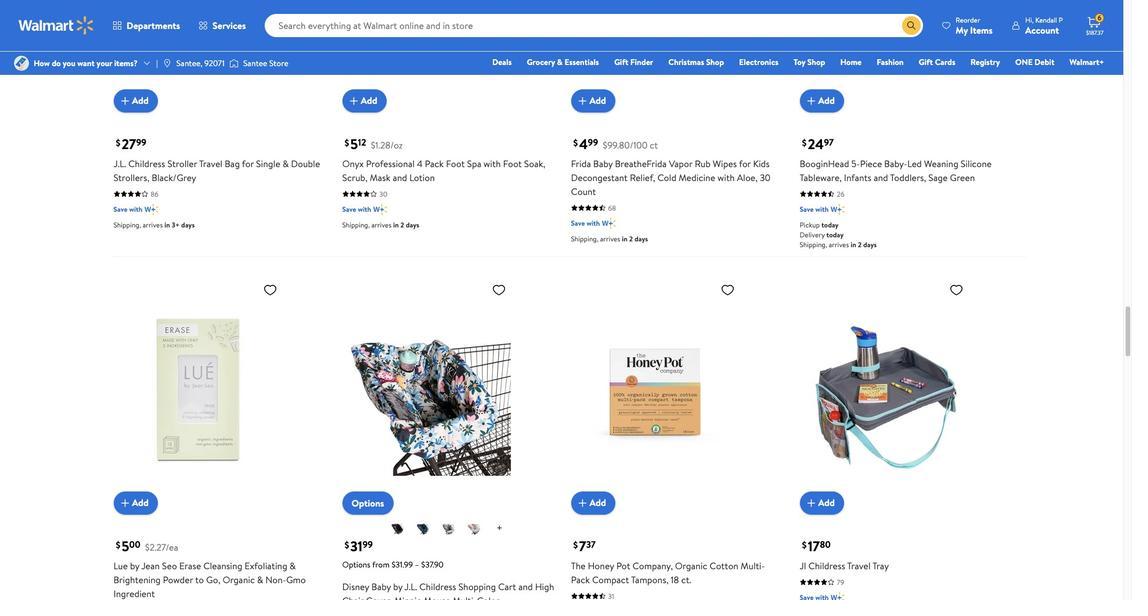 Task type: describe. For each thing, give the bounding box(es) containing it.
& down exfoliating
[[257, 574, 263, 586]]

86
[[151, 189, 159, 199]]

add for the add button underneath essentials at the top
[[590, 94, 606, 107]]

tampons,
[[631, 574, 669, 586]]

aloe,
[[737, 171, 758, 184]]

add for the add button under items? on the left top of page
[[132, 94, 149, 107]]

add to favorites list, lue by jean seo erase cleansing exfoliating & brightening powder to go, organic & non-gmo ingredient image
[[263, 283, 277, 297]]

31
[[351, 536, 363, 556]]

add button up the 80
[[800, 492, 845, 515]]

store
[[269, 57, 289, 69]]

$ 17 80
[[802, 536, 831, 556]]

arrives for $1.28/oz
[[372, 220, 392, 230]]

professional
[[366, 157, 415, 170]]

options for options from $31.99 – $37.90
[[342, 559, 371, 571]]

and inside 'booginhead 5-piece baby-led weaning silicone tableware, infants and toddlers, sage green'
[[874, 171, 889, 184]]

$ for $ 27 99
[[116, 136, 120, 149]]

17
[[808, 536, 820, 556]]

by inside disney baby by j.l. childress shopping cart and high chair cover, minnie mouse multi-color
[[393, 581, 403, 593]]

booginhead 5-piece baby-led weaning silicone tableware, infants and toddlers, sage green
[[800, 157, 992, 184]]

0 horizontal spatial 30
[[380, 189, 388, 199]]

lue
[[114, 560, 128, 572]]

with for 24
[[816, 204, 829, 214]]

 image for santee, 92071
[[163, 59, 172, 68]]

j.l. inside disney baby by j.l. childress shopping cart and high chair cover, minnie mouse multi-color
[[405, 581, 417, 593]]

shipping, for $1.28/oz
[[342, 220, 370, 230]]

add for the add button over 37
[[590, 497, 606, 510]]

gift finder link
[[609, 56, 659, 69]]

3+
[[172, 220, 180, 230]]

add to cart image for $1.28/oz
[[347, 94, 361, 108]]

add button up 00
[[114, 492, 158, 515]]

deals
[[493, 56, 512, 68]]

j.l. childress stroller travel bag for single & double strollers, black/grey
[[114, 157, 320, 184]]

to
[[195, 574, 204, 586]]

green
[[950, 171, 975, 184]]

+ button
[[487, 520, 512, 538]]

6
[[1098, 13, 1102, 23]]

$ 27 99
[[116, 134, 146, 154]]

arrives for 27
[[143, 220, 163, 230]]

add button down items? on the left top of page
[[114, 89, 158, 112]]

jl
[[800, 560, 807, 572]]

baby-
[[885, 157, 908, 170]]

add button down "toy shop" link
[[800, 89, 845, 112]]

double
[[291, 157, 320, 170]]

$187.37
[[1087, 28, 1104, 37]]

add button down essentials at the top
[[571, 89, 616, 112]]

$ for $ 4 99 $99.80/100 ct frida baby breathefrida vapor rub wipes for kids decongestant relief, cold medicine with aloe, 30 count
[[574, 136, 578, 149]]

walmart plus image for 24
[[831, 204, 845, 215]]

jl childress travel tray image
[[800, 278, 969, 506]]

black image
[[390, 521, 404, 535]]

save for 27
[[114, 204, 128, 214]]

frida baby breathefrida vapor rub wipes for kids decongestant relief, cold medicine with aloe, 30 count image
[[571, 0, 740, 103]]

cart
[[498, 581, 516, 593]]

with inside $ 4 99 $99.80/100 ct frida baby breathefrida vapor rub wipes for kids decongestant relief, cold medicine with aloe, 30 count
[[718, 171, 735, 184]]

onyx professional 4 pack foot spa with foot soak, scrub, mask and lotion image
[[342, 0, 511, 103]]

options link
[[342, 492, 394, 515]]

+
[[497, 521, 503, 536]]

breathefrida
[[615, 157, 667, 170]]

add for the add button underneath "toy shop" link
[[819, 94, 835, 107]]

arrives inside pickup today delivery today shipping, arrives in 2 days
[[829, 240, 849, 249]]

2 for 4
[[629, 234, 633, 244]]

99 for 31
[[363, 538, 373, 551]]

& up gmo
[[290, 560, 296, 572]]

electronics link
[[734, 56, 784, 69]]

christmas shop
[[669, 56, 724, 68]]

$ 24 97
[[802, 134, 834, 154]]

princess image
[[467, 521, 481, 535]]

options for options
[[352, 497, 384, 510]]

save with for $99.80/100 ct
[[571, 218, 600, 228]]

& right grocery
[[557, 56, 563, 68]]

santee store
[[243, 57, 289, 69]]

26
[[837, 189, 845, 199]]

items?
[[114, 57, 138, 69]]

multi- inside "the honey pot company, organic cotton multi- pack compact tampons, 18 ct."
[[741, 560, 765, 572]]

how do you want your items?
[[34, 57, 138, 69]]

add for the add button over 00
[[132, 497, 149, 510]]

shipping, arrives in 2 days for 4
[[571, 234, 648, 244]]

santee
[[243, 57, 267, 69]]

organic inside '$ 5 00 $2.27/ea lue by jean seo erase cleansing exfoliating & brightening powder to go, organic & non-gmo ingredient'
[[223, 574, 255, 586]]

shipping, arrives in 3+ days
[[114, 220, 195, 230]]

shipping, arrives in 2 days for 5
[[342, 220, 420, 230]]

spa
[[467, 157, 482, 170]]

6 $187.37
[[1087, 13, 1104, 37]]

for inside the j.l. childress stroller travel bag for single & double strollers, black/grey
[[242, 157, 254, 170]]

shipping, inside pickup today delivery today shipping, arrives in 2 days
[[800, 240, 828, 249]]

how
[[34, 57, 50, 69]]

one debit
[[1016, 56, 1055, 68]]

with for $1.28/oz
[[358, 204, 371, 214]]

hi, kendall p account
[[1026, 15, 1064, 36]]

disney baby by j.l. childress shopping cart and high chair cover, minnie mouse multi-color image
[[342, 278, 511, 506]]

infants
[[844, 171, 872, 184]]

in for $99.80/100 ct
[[622, 234, 628, 244]]

exfoliating
[[245, 560, 288, 572]]

by inside '$ 5 00 $2.27/ea lue by jean seo erase cleansing exfoliating & brightening powder to go, organic & non-gmo ingredient'
[[130, 560, 139, 572]]

walmart plus image for 17
[[831, 592, 845, 601]]

my
[[956, 24, 968, 36]]

decongestant
[[571, 171, 628, 184]]

pack for 5
[[425, 157, 444, 170]]

today right delivery
[[827, 230, 844, 240]]

santee,
[[176, 57, 203, 69]]

reorder my items
[[956, 15, 993, 36]]

one debit link
[[1010, 56, 1060, 69]]

non-
[[266, 574, 286, 586]]

97
[[824, 136, 834, 149]]

for inside $ 4 99 $99.80/100 ct frida baby breathefrida vapor rub wipes for kids decongestant relief, cold medicine with aloe, 30 count
[[739, 157, 751, 170]]

debit
[[1035, 56, 1055, 68]]

silicone
[[961, 157, 992, 170]]

68
[[608, 203, 616, 213]]

save with for $1.28/oz
[[342, 204, 371, 214]]

toy shop link
[[789, 56, 831, 69]]

arrives for $99.80/100 ct
[[600, 234, 621, 244]]

ct.
[[682, 574, 692, 586]]

days for 27
[[181, 220, 195, 230]]

color
[[477, 594, 500, 601]]

Search search field
[[265, 14, 924, 37]]

fashion link
[[872, 56, 909, 69]]

add to cart image up 37
[[576, 496, 590, 510]]

registry link
[[966, 56, 1006, 69]]

walmart plus image for $1.28/oz
[[374, 204, 387, 215]]

compact
[[592, 574, 629, 586]]

tray
[[873, 560, 889, 572]]

onyx
[[342, 157, 364, 170]]

baby inside $ 4 99 $99.80/100 ct frida baby breathefrida vapor rub wipes for kids decongestant relief, cold medicine with aloe, 30 count
[[594, 157, 613, 170]]

$ for $ 24 97
[[802, 136, 807, 149]]

today right pickup
[[822, 220, 839, 230]]

home
[[841, 56, 862, 68]]

honey
[[588, 560, 614, 572]]

add button up 12
[[342, 89, 387, 112]]

jean
[[141, 560, 160, 572]]

childress for 27
[[128, 157, 165, 170]]

disney
[[342, 581, 369, 593]]

multi- inside disney baby by j.l. childress shopping cart and high chair cover, minnie mouse multi-color
[[453, 594, 477, 601]]

5-
[[852, 157, 860, 170]]

days for $1.28/oz
[[406, 220, 420, 230]]

lion king image
[[416, 521, 430, 535]]

cold
[[658, 171, 677, 184]]

medicine
[[679, 171, 716, 184]]

with for $99.80/100 ct
[[587, 218, 600, 228]]

disney baby by j.l. childress shopping cart and high chair cover, minnie mouse multi-color
[[342, 581, 555, 601]]

brightening
[[114, 574, 161, 586]]

1 horizontal spatial walmart plus image
[[603, 218, 616, 229]]

j.l. childress stroller travel bag for single & double strollers, black/grey image
[[114, 0, 282, 103]]

gmo
[[286, 574, 306, 586]]

departments
[[127, 19, 180, 32]]

$ 5 12 $1.28/oz onyx professional 4 pack foot spa with foot soak, scrub, mask and lotion
[[342, 134, 546, 184]]

one
[[1016, 56, 1033, 68]]



Task type: vqa. For each thing, say whether or not it's contained in the screenshot.
for inside $ 4 99 $99.80/100 ct frida baby breathefrida vapor rub wipes for kids decongestant relief, cold medicine with aloe, 30 count
yes



Task type: locate. For each thing, give the bounding box(es) containing it.
booginhead 5-piece baby-led weaning silicone tableware, infants and toddlers, sage green image
[[800, 0, 969, 103]]

shipping, for $99.80/100 ct
[[571, 234, 599, 244]]

baby inside disney baby by j.l. childress shopping cart and high chair cover, minnie mouse multi-color
[[372, 581, 391, 593]]

2 horizontal spatial and
[[874, 171, 889, 184]]

save for $99.80/100 ct
[[571, 218, 585, 228]]

0 vertical spatial organic
[[675, 560, 708, 572]]

99 up frida
[[588, 136, 598, 149]]

$ for $ 31 99
[[345, 539, 349, 552]]

0 horizontal spatial 5
[[122, 536, 129, 556]]

$ left 7
[[574, 539, 578, 552]]

high
[[535, 581, 555, 593]]

j.l. up the minnie
[[405, 581, 417, 593]]

childress inside disney baby by j.l. childress shopping cart and high chair cover, minnie mouse multi-color
[[420, 581, 456, 593]]

walmart+
[[1070, 56, 1105, 68]]

wipes
[[713, 157, 737, 170]]

0 vertical spatial by
[[130, 560, 139, 572]]

tableware,
[[800, 171, 842, 184]]

0 horizontal spatial travel
[[199, 157, 223, 170]]

save down the scrub,
[[342, 204, 356, 214]]

1 horizontal spatial for
[[739, 157, 751, 170]]

with for 27
[[129, 204, 142, 214]]

shop right toy
[[808, 56, 826, 68]]

in for 27
[[164, 220, 170, 230]]

7
[[579, 536, 586, 556]]

save
[[114, 204, 128, 214], [342, 204, 356, 214], [800, 204, 814, 214], [571, 218, 585, 228]]

4 up frida
[[579, 134, 588, 154]]

add up 12
[[361, 94, 378, 107]]

0 horizontal spatial pack
[[425, 157, 444, 170]]

1 foot from the left
[[446, 157, 465, 170]]

0 horizontal spatial multi-
[[453, 594, 477, 601]]

$ inside $ 7 37
[[574, 539, 578, 552]]

gift left the finder
[[614, 56, 629, 68]]

add button
[[114, 89, 158, 112], [342, 89, 387, 112], [571, 89, 616, 112], [800, 89, 845, 112], [114, 492, 158, 515], [571, 492, 616, 515], [800, 492, 845, 515]]

shipping, down the scrub,
[[342, 220, 370, 230]]

1 horizontal spatial 5
[[351, 134, 358, 154]]

99 up from on the bottom of page
[[363, 538, 373, 551]]

piece
[[860, 157, 882, 170]]

electronics
[[739, 56, 779, 68]]

$ 5 00 $2.27/ea lue by jean seo erase cleansing exfoliating & brightening powder to go, organic & non-gmo ingredient
[[114, 536, 306, 600]]

1 horizontal spatial pack
[[571, 574, 590, 586]]

0 horizontal spatial 2
[[401, 220, 404, 230]]

1 vertical spatial 4
[[417, 157, 423, 170]]

$ inside $ 4 99 $99.80/100 ct frida baby breathefrida vapor rub wipes for kids decongestant relief, cold medicine with aloe, 30 count
[[574, 136, 578, 149]]

save with up pickup
[[800, 204, 829, 214]]

options down 31
[[342, 559, 371, 571]]

save with down the scrub,
[[342, 204, 371, 214]]

walmart plus image down the 26
[[831, 204, 845, 215]]

with down "wipes"
[[718, 171, 735, 184]]

save with
[[114, 204, 142, 214], [342, 204, 371, 214], [800, 204, 829, 214], [571, 218, 600, 228]]

walmart+ link
[[1065, 56, 1110, 69]]

multicolor image
[[441, 521, 455, 535]]

1 horizontal spatial add to cart image
[[576, 94, 590, 108]]

walmart plus image up shipping, arrives in 3+ days
[[145, 204, 158, 215]]

add up 00
[[132, 497, 149, 510]]

79
[[837, 578, 845, 588]]

$ for $ 5 00 $2.27/ea lue by jean seo erase cleansing exfoliating & brightening powder to go, organic & non-gmo ingredient
[[116, 539, 120, 552]]

add down items? on the left top of page
[[132, 94, 149, 107]]

$2.27/ea
[[145, 541, 178, 554]]

$ left 12
[[345, 136, 349, 149]]

add to cart image down essentials at the top
[[576, 94, 590, 108]]

arrives right delivery
[[829, 240, 849, 249]]

add to cart image for 24
[[805, 94, 819, 108]]

0 horizontal spatial childress
[[128, 157, 165, 170]]

0 horizontal spatial and
[[393, 171, 407, 184]]

pack up lotion
[[425, 157, 444, 170]]

5 up onyx
[[351, 134, 358, 154]]

do
[[52, 57, 61, 69]]

walmart plus image
[[374, 204, 387, 215], [831, 592, 845, 601]]

with right spa
[[484, 157, 501, 170]]

4 inside $ 5 12 $1.28/oz onyx professional 4 pack foot spa with foot soak, scrub, mask and lotion
[[417, 157, 423, 170]]

powder
[[163, 574, 193, 586]]

add up the 80
[[819, 497, 835, 510]]

ct
[[650, 139, 658, 151]]

organic down cleansing
[[223, 574, 255, 586]]

shipping,
[[114, 220, 141, 230], [342, 220, 370, 230], [571, 234, 599, 244], [800, 240, 828, 249]]

99
[[136, 136, 146, 149], [588, 136, 598, 149], [363, 538, 373, 551]]

5
[[351, 134, 358, 154], [122, 536, 129, 556]]

& right 'single'
[[283, 157, 289, 170]]

arrives down mask
[[372, 220, 392, 230]]

save down strollers,
[[114, 204, 128, 214]]

$99.80/100
[[603, 139, 648, 151]]

lue by jean seo erase cleansing exfoliating & brightening powder to go, organic & non-gmo ingredient image
[[114, 278, 282, 506]]

shipping, down strollers,
[[114, 220, 141, 230]]

j.l. up strollers,
[[114, 157, 126, 170]]

arrives down 68
[[600, 234, 621, 244]]

add to cart image up 12
[[347, 94, 361, 108]]

 image for santee store
[[229, 58, 239, 69]]

1 horizontal spatial shipping, arrives in 2 days
[[571, 234, 648, 244]]

options
[[352, 497, 384, 510], [342, 559, 371, 571]]

shop inside christmas shop link
[[706, 56, 724, 68]]

1 vertical spatial by
[[393, 581, 403, 593]]

save with down count on the right of the page
[[571, 218, 600, 228]]

childress down the 80
[[809, 560, 846, 572]]

jl childress travel tray
[[800, 560, 889, 572]]

shipping, down count on the right of the page
[[571, 234, 599, 244]]

pack inside "the honey pot company, organic cotton multi- pack compact tampons, 18 ct."
[[571, 574, 590, 586]]

add for the add button above the 80
[[819, 497, 835, 510]]

company,
[[633, 560, 673, 572]]

relief,
[[630, 171, 656, 184]]

$ for $ 5 12 $1.28/oz onyx professional 4 pack foot spa with foot soak, scrub, mask and lotion
[[345, 136, 349, 149]]

99 inside $ 27 99
[[136, 136, 146, 149]]

multi- down shopping
[[453, 594, 477, 601]]

walmart image
[[19, 16, 94, 35]]

shop for christmas shop
[[706, 56, 724, 68]]

and right cart
[[519, 581, 533, 593]]

2 foot from the left
[[503, 157, 522, 170]]

0 horizontal spatial  image
[[163, 59, 172, 68]]

0 vertical spatial baby
[[594, 157, 613, 170]]

0 horizontal spatial 99
[[136, 136, 146, 149]]

add button up 37
[[571, 492, 616, 515]]

2 for 5
[[401, 220, 404, 230]]

$ inside $ 5 12 $1.28/oz onyx professional 4 pack foot spa with foot soak, scrub, mask and lotion
[[345, 136, 349, 149]]

30
[[760, 171, 771, 184], [380, 189, 388, 199]]

walmart plus image
[[145, 204, 158, 215], [831, 204, 845, 215], [603, 218, 616, 229]]

99 up strollers,
[[136, 136, 146, 149]]

30 inside $ 4 99 $99.80/100 ct frida baby breathefrida vapor rub wipes for kids decongestant relief, cold medicine with aloe, 30 count
[[760, 171, 771, 184]]

kendall
[[1036, 15, 1058, 25]]

2 gift from the left
[[919, 56, 933, 68]]

$ for $ 7 37
[[574, 539, 578, 552]]

save for $1.28/oz
[[342, 204, 356, 214]]

organic up ct.
[[675, 560, 708, 572]]

pack down the
[[571, 574, 590, 586]]

0 horizontal spatial shop
[[706, 56, 724, 68]]

foot
[[446, 157, 465, 170], [503, 157, 522, 170]]

1 vertical spatial add to cart image
[[118, 496, 132, 510]]

cards
[[935, 56, 956, 68]]

 image
[[229, 58, 239, 69], [163, 59, 172, 68]]

add down essentials at the top
[[590, 94, 606, 107]]

2
[[401, 220, 404, 230], [629, 234, 633, 244], [858, 240, 862, 249]]

1 horizontal spatial 2
[[629, 234, 633, 244]]

essentials
[[565, 56, 599, 68]]

1 vertical spatial walmart plus image
[[831, 592, 845, 601]]

1 horizontal spatial 4
[[579, 134, 588, 154]]

$ 4 99 $99.80/100 ct frida baby breathefrida vapor rub wipes for kids decongestant relief, cold medicine with aloe, 30 count
[[571, 134, 771, 198]]

0 horizontal spatial add to cart image
[[118, 496, 132, 510]]

days inside pickup today delivery today shipping, arrives in 2 days
[[864, 240, 877, 249]]

1 horizontal spatial baby
[[594, 157, 613, 170]]

shipping, arrives in 2 days down mask
[[342, 220, 420, 230]]

travel inside the j.l. childress stroller travel bag for single & double strollers, black/grey
[[199, 157, 223, 170]]

Walmart Site-Wide search field
[[265, 14, 924, 37]]

99 for 27
[[136, 136, 146, 149]]

0 vertical spatial travel
[[199, 157, 223, 170]]

0 horizontal spatial foot
[[446, 157, 465, 170]]

1 vertical spatial multi-
[[453, 594, 477, 601]]

4 up lotion
[[417, 157, 423, 170]]

1 vertical spatial 30
[[380, 189, 388, 199]]

1 horizontal spatial walmart plus image
[[831, 592, 845, 601]]

shop for toy shop
[[808, 56, 826, 68]]

0 horizontal spatial walmart plus image
[[145, 204, 158, 215]]

1 horizontal spatial and
[[519, 581, 533, 593]]

$ 31 99
[[345, 536, 373, 556]]

pickup today delivery today shipping, arrives in 2 days
[[800, 220, 877, 249]]

$ for $ 17 80
[[802, 539, 807, 552]]

arrives left 3+
[[143, 220, 163, 230]]

gift left cards at top
[[919, 56, 933, 68]]

j.l. inside the j.l. childress stroller travel bag for single & double strollers, black/grey
[[114, 157, 126, 170]]

by up the minnie
[[393, 581, 403, 593]]

in inside pickup today delivery today shipping, arrives in 2 days
[[851, 240, 857, 249]]

add to cart image up 17
[[805, 496, 819, 510]]

services button
[[189, 12, 255, 39]]

1 horizontal spatial j.l.
[[405, 581, 417, 593]]

12
[[358, 136, 366, 149]]

$ inside $ 17 80
[[802, 539, 807, 552]]

2 horizontal spatial childress
[[809, 560, 846, 572]]

$ left 24
[[802, 136, 807, 149]]

1 vertical spatial j.l.
[[405, 581, 417, 593]]

add for the add button over 12
[[361, 94, 378, 107]]

and inside disney baby by j.l. childress shopping cart and high chair cover, minnie mouse multi-color
[[519, 581, 533, 593]]

1 horizontal spatial travel
[[848, 560, 871, 572]]

add to cart image for 27
[[118, 94, 132, 108]]

add to favorites list, the honey pot company, organic cotton multi-pack compact tampons, 18 ct. image
[[721, 283, 735, 297]]

add to favorites list, jl childress travel tray image
[[950, 283, 964, 297]]

days for $99.80/100 ct
[[635, 234, 648, 244]]

the honey pot company, organic cotton multi-pack compact tampons, 18 ct. image
[[571, 278, 740, 506]]

0 vertical spatial shipping, arrives in 2 days
[[342, 220, 420, 230]]

shipping, down pickup
[[800, 240, 828, 249]]

0 vertical spatial 5
[[351, 134, 358, 154]]

1 vertical spatial shipping, arrives in 2 days
[[571, 234, 648, 244]]

travel left tray
[[848, 560, 871, 572]]

0 vertical spatial add to cart image
[[576, 94, 590, 108]]

shop right christmas
[[706, 56, 724, 68]]

1 horizontal spatial 30
[[760, 171, 771, 184]]

santee, 92071
[[176, 57, 225, 69]]

shipping, arrives in 2 days down 68
[[571, 234, 648, 244]]

0 horizontal spatial shipping, arrives in 2 days
[[342, 220, 420, 230]]

strollers,
[[114, 171, 149, 184]]

& inside the j.l. childress stroller travel bag for single & double strollers, black/grey
[[283, 157, 289, 170]]

registry
[[971, 56, 1001, 68]]

from
[[372, 559, 390, 571]]

foot left soak, on the left top of the page
[[503, 157, 522, 170]]

1 shop from the left
[[706, 56, 724, 68]]

pickup
[[800, 220, 820, 230]]

departments button
[[103, 12, 189, 39]]

$ inside $ 31 99
[[345, 539, 349, 552]]

cotton
[[710, 560, 739, 572]]

toy
[[794, 56, 806, 68]]

4 inside $ 4 99 $99.80/100 ct frida baby breathefrida vapor rub wipes for kids decongestant relief, cold medicine with aloe, 30 count
[[579, 134, 588, 154]]

save with for 24
[[800, 204, 829, 214]]

add up 37
[[590, 497, 606, 510]]

1 horizontal spatial multi-
[[741, 560, 765, 572]]

foot left spa
[[446, 157, 465, 170]]

$ inside '$ 5 00 $2.27/ea lue by jean seo erase cleansing exfoliating & brightening powder to go, organic & non-gmo ingredient'
[[116, 539, 120, 552]]

pack inside $ 5 12 $1.28/oz onyx professional 4 pack foot spa with foot soak, scrub, mask and lotion
[[425, 157, 444, 170]]

shipping, arrives in 2 days
[[342, 220, 420, 230], [571, 234, 648, 244]]

2 horizontal spatial 2
[[858, 240, 862, 249]]

childress inside the j.l. childress stroller travel bag for single & double strollers, black/grey
[[128, 157, 165, 170]]

0 horizontal spatial gift
[[614, 56, 629, 68]]

reorder
[[956, 15, 981, 25]]

with down the scrub,
[[358, 204, 371, 214]]

1 horizontal spatial shop
[[808, 56, 826, 68]]

$ left 27
[[116, 136, 120, 149]]

5 for $ 5 00 $2.27/ea lue by jean seo erase cleansing exfoliating & brightening powder to go, organic & non-gmo ingredient
[[122, 536, 129, 556]]

0 vertical spatial 30
[[760, 171, 771, 184]]

and down professional
[[393, 171, 407, 184]]

walmart plus image down mask
[[374, 204, 387, 215]]

1 vertical spatial organic
[[223, 574, 255, 586]]

gift for gift cards
[[919, 56, 933, 68]]

0 vertical spatial j.l.
[[114, 157, 126, 170]]

2 shop from the left
[[808, 56, 826, 68]]

1 vertical spatial travel
[[848, 560, 871, 572]]

cleansing
[[203, 560, 242, 572]]

childress for 17
[[809, 560, 846, 572]]

30 down kids
[[760, 171, 771, 184]]

walmart plus image down '79'
[[831, 592, 845, 601]]

1 horizontal spatial gift
[[919, 56, 933, 68]]

toy shop
[[794, 56, 826, 68]]

add to cart image
[[118, 94, 132, 108], [347, 94, 361, 108], [805, 94, 819, 108], [576, 496, 590, 510], [805, 496, 819, 510]]

1 vertical spatial pack
[[571, 574, 590, 586]]

save up pickup
[[800, 204, 814, 214]]

99 inside $ 31 99
[[363, 538, 373, 551]]

pack for honey
[[571, 574, 590, 586]]

$ inside $ 24 97
[[802, 136, 807, 149]]

add to cart image
[[576, 94, 590, 108], [118, 496, 132, 510]]

2 vertical spatial childress
[[420, 581, 456, 593]]

0 horizontal spatial 4
[[417, 157, 423, 170]]

travel left the bag
[[199, 157, 223, 170]]

save down count on the right of the page
[[571, 218, 585, 228]]

$ left 17
[[802, 539, 807, 552]]

0 horizontal spatial walmart plus image
[[374, 204, 387, 215]]

home link
[[835, 56, 867, 69]]

seo
[[162, 560, 177, 572]]

with up pickup
[[816, 204, 829, 214]]

grocery & essentials link
[[522, 56, 605, 69]]

frida
[[571, 157, 591, 170]]

add to favorites list, disney baby by j.l. childress shopping cart and high chair cover, minnie mouse multi-color image
[[492, 283, 506, 297]]

0 vertical spatial pack
[[425, 157, 444, 170]]

add to cart image for the add button underneath essentials at the top
[[576, 94, 590, 108]]

2 inside pickup today delivery today shipping, arrives in 2 days
[[858, 240, 862, 249]]

for right the bag
[[242, 157, 254, 170]]

organic inside "the honey pot company, organic cotton multi- pack compact tampons, 18 ct."
[[675, 560, 708, 572]]

5 for $ 5 12 $1.28/oz onyx professional 4 pack foot spa with foot soak, scrub, mask and lotion
[[351, 134, 358, 154]]

$ up frida
[[574, 136, 578, 149]]

items
[[971, 24, 993, 36]]

with up shipping, arrives in 3+ days
[[129, 204, 142, 214]]

save for 24
[[800, 204, 814, 214]]

add to cart image down "toy shop" link
[[805, 94, 819, 108]]

24
[[808, 134, 824, 154]]

5 inside '$ 5 00 $2.27/ea lue by jean seo erase cleansing exfoliating & brightening powder to go, organic & non-gmo ingredient'
[[122, 536, 129, 556]]

 image
[[14, 56, 29, 71]]

gift for gift finder
[[614, 56, 629, 68]]

fashion
[[877, 56, 904, 68]]

baby
[[594, 157, 613, 170], [372, 581, 391, 593]]

with inside $ 5 12 $1.28/oz onyx professional 4 pack foot spa with foot soak, scrub, mask and lotion
[[484, 157, 501, 170]]

walmart plus image for 27
[[145, 204, 158, 215]]

mouse
[[424, 594, 451, 601]]

80
[[820, 538, 831, 551]]

for up aloe,
[[739, 157, 751, 170]]

add up 97
[[819, 94, 835, 107]]

you
[[63, 57, 75, 69]]

options up $ 31 99
[[352, 497, 384, 510]]

$ inside $ 27 99
[[116, 136, 120, 149]]

add to cart image for the add button over 00
[[118, 496, 132, 510]]

1 horizontal spatial by
[[393, 581, 403, 593]]

and inside $ 5 12 $1.28/oz onyx professional 4 pack foot spa with foot soak, scrub, mask and lotion
[[393, 171, 407, 184]]

0 horizontal spatial baby
[[372, 581, 391, 593]]

today
[[822, 220, 839, 230], [827, 230, 844, 240]]

$ left 31
[[345, 539, 349, 552]]

2 horizontal spatial 99
[[588, 136, 598, 149]]

5 up "lue"
[[122, 536, 129, 556]]

kids
[[753, 157, 770, 170]]

scrub,
[[342, 171, 368, 184]]

 image right 92071
[[229, 58, 239, 69]]

deals link
[[487, 56, 517, 69]]

1 horizontal spatial foot
[[503, 157, 522, 170]]

shopping
[[459, 581, 496, 593]]

multi- right cotton
[[741, 560, 765, 572]]

options from $31.99 – $37.90
[[342, 559, 444, 571]]

search icon image
[[907, 21, 917, 30]]

weaning
[[924, 157, 959, 170]]

0 horizontal spatial organic
[[223, 574, 255, 586]]

1 for from the left
[[242, 157, 254, 170]]

0 horizontal spatial j.l.
[[114, 157, 126, 170]]

led
[[908, 157, 922, 170]]

1 horizontal spatial 99
[[363, 538, 373, 551]]

99 for 4
[[588, 136, 598, 149]]

1 horizontal spatial organic
[[675, 560, 708, 572]]

christmas
[[669, 56, 705, 68]]

1 vertical spatial 5
[[122, 536, 129, 556]]

0 horizontal spatial by
[[130, 560, 139, 572]]

2 horizontal spatial walmart plus image
[[831, 204, 845, 215]]

add to cart image down items? on the left top of page
[[118, 94, 132, 108]]

pot
[[617, 560, 631, 572]]

1 horizontal spatial childress
[[420, 581, 456, 593]]

0 vertical spatial walmart plus image
[[374, 204, 387, 215]]

0 horizontal spatial for
[[242, 157, 254, 170]]

christmas shop link
[[663, 56, 730, 69]]

2 for from the left
[[739, 157, 751, 170]]

save with for 27
[[114, 204, 142, 214]]

1 vertical spatial childress
[[809, 560, 846, 572]]

in for $1.28/oz
[[393, 220, 399, 230]]

$ left 00
[[116, 539, 120, 552]]

 image right |
[[163, 59, 172, 68]]

walmart plus image down 68
[[603, 218, 616, 229]]

childress up strollers,
[[128, 157, 165, 170]]

shipping, for 27
[[114, 220, 141, 230]]

baby up cover,
[[372, 581, 391, 593]]

5 inside $ 5 12 $1.28/oz onyx professional 4 pack foot spa with foot soak, scrub, mask and lotion
[[351, 134, 358, 154]]

shop inside "toy shop" link
[[808, 56, 826, 68]]

18
[[671, 574, 679, 586]]

0 vertical spatial 4
[[579, 134, 588, 154]]

add to cart image up 00
[[118, 496, 132, 510]]

1 horizontal spatial  image
[[229, 58, 239, 69]]

go,
[[206, 574, 220, 586]]

0 vertical spatial options
[[352, 497, 384, 510]]

1 vertical spatial options
[[342, 559, 371, 571]]

with
[[484, 157, 501, 170], [718, 171, 735, 184], [129, 204, 142, 214], [358, 204, 371, 214], [816, 204, 829, 214], [587, 218, 600, 228]]

1 vertical spatial baby
[[372, 581, 391, 593]]

with down count on the right of the page
[[587, 218, 600, 228]]

0 vertical spatial childress
[[128, 157, 165, 170]]

pack
[[425, 157, 444, 170], [571, 574, 590, 586]]

99 inside $ 4 99 $99.80/100 ct frida baby breathefrida vapor rub wipes for kids decongestant relief, cold medicine with aloe, 30 count
[[588, 136, 598, 149]]

save with up shipping, arrives in 3+ days
[[114, 204, 142, 214]]

0 vertical spatial multi-
[[741, 560, 765, 572]]

92071
[[205, 57, 225, 69]]

baby up decongestant
[[594, 157, 613, 170]]

1 gift from the left
[[614, 56, 629, 68]]



